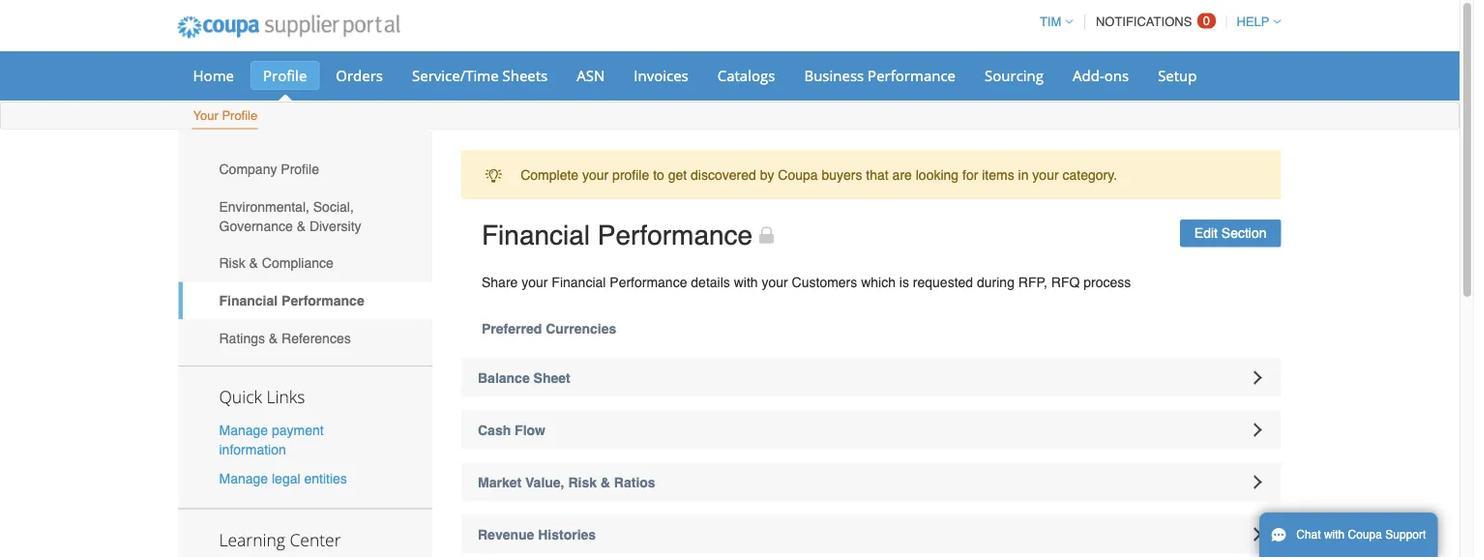 Task type: describe. For each thing, give the bounding box(es) containing it.
market
[[478, 475, 522, 490]]

company profile
[[219, 161, 319, 177]]

home
[[193, 65, 234, 85]]

business performance link
[[792, 61, 969, 90]]

invoices link
[[622, 61, 701, 90]]

tim link
[[1031, 15, 1073, 29]]

0 vertical spatial financial
[[482, 220, 590, 251]]

complete your profile to get discovered by coupa buyers that are looking for items in your category. alert
[[462, 150, 1282, 199]]

quick
[[219, 386, 262, 408]]

& inside environmental, social, governance & diversity
[[297, 218, 306, 234]]

catalogs link
[[705, 61, 788, 90]]

diversity
[[310, 218, 361, 234]]

sheet
[[534, 370, 571, 386]]

profile
[[613, 167, 650, 183]]

service/time sheets link
[[400, 61, 561, 90]]

balance sheet button
[[462, 359, 1282, 397]]

complete your profile to get discovered by coupa buyers that are looking for items in your category.
[[521, 167, 1118, 183]]

center
[[290, 528, 341, 551]]

coupa inside 'alert'
[[778, 167, 818, 183]]

chat with coupa support
[[1297, 528, 1427, 542]]

revenue histories heading
[[462, 515, 1282, 554]]

risk inside market value, risk & ratios dropdown button
[[568, 475, 597, 490]]

cash flow
[[478, 422, 546, 438]]

help link
[[1229, 15, 1282, 29]]

company
[[219, 161, 277, 177]]

setup
[[1158, 65, 1198, 85]]

1 vertical spatial financial performance
[[219, 293, 365, 309]]

references
[[282, 330, 351, 346]]

edit
[[1195, 226, 1218, 241]]

by
[[760, 167, 775, 183]]

profile inside profile link
[[263, 65, 307, 85]]

is
[[900, 274, 910, 290]]

revenue histories
[[478, 527, 596, 542]]

chat with coupa support button
[[1260, 513, 1438, 557]]

environmental,
[[219, 199, 310, 214]]

items
[[982, 167, 1015, 183]]

sourcing link
[[973, 61, 1057, 90]]

learning center
[[219, 528, 341, 551]]

rfp,
[[1019, 274, 1048, 290]]

during
[[977, 274, 1015, 290]]

preferred currencies
[[482, 321, 617, 336]]

risk & compliance link
[[179, 245, 433, 282]]

complete
[[521, 167, 579, 183]]

ratios
[[614, 475, 656, 490]]

manage payment information
[[219, 423, 324, 458]]

setup link
[[1146, 61, 1210, 90]]

balance sheet
[[478, 370, 571, 386]]

environmental, social, governance & diversity link
[[179, 188, 433, 245]]

chat
[[1297, 528, 1321, 542]]

which
[[861, 274, 896, 290]]

0
[[1204, 14, 1211, 28]]

balance
[[478, 370, 530, 386]]

support
[[1386, 528, 1427, 542]]

currencies
[[546, 321, 617, 336]]

& down governance
[[249, 256, 258, 271]]

your profile
[[193, 108, 258, 123]]

learning
[[219, 528, 285, 551]]

market value, risk & ratios heading
[[462, 463, 1282, 502]]

compliance
[[262, 256, 334, 271]]

catalogs
[[718, 65, 776, 85]]

for
[[963, 167, 979, 183]]

manage payment information link
[[219, 423, 324, 458]]

to
[[653, 167, 665, 183]]

business
[[805, 65, 864, 85]]

customers
[[792, 274, 858, 290]]

environmental, social, governance & diversity
[[219, 199, 361, 234]]

service/time sheets
[[412, 65, 548, 85]]

& inside dropdown button
[[601, 475, 611, 490]]

market value, risk & ratios
[[478, 475, 656, 490]]

share your financial performance details with your customers which is requested during rfp, rfq process
[[482, 274, 1131, 290]]

histories
[[538, 527, 596, 542]]

profile for company profile
[[281, 161, 319, 177]]

ons
[[1105, 65, 1129, 85]]

performance left details
[[610, 274, 687, 290]]

discovered
[[691, 167, 757, 183]]

sourcing
[[985, 65, 1044, 85]]

your profile link
[[192, 104, 259, 129]]

ratings & references
[[219, 330, 351, 346]]

add-ons
[[1073, 65, 1129, 85]]

help
[[1237, 15, 1270, 29]]

profile for your profile
[[222, 108, 258, 123]]

ratings & references link
[[179, 319, 433, 357]]



Task type: vqa. For each thing, say whether or not it's contained in the screenshot.
is
yes



Task type: locate. For each thing, give the bounding box(es) containing it.
governance
[[219, 218, 293, 234]]

details
[[691, 274, 730, 290]]

social,
[[313, 199, 354, 214]]

tim
[[1040, 15, 1062, 29]]

asn
[[577, 65, 605, 85]]

category.
[[1063, 167, 1118, 183]]

with
[[734, 274, 758, 290], [1325, 528, 1345, 542]]

payment
[[272, 423, 324, 438]]

rfq
[[1052, 274, 1080, 290]]

0 horizontal spatial coupa
[[778, 167, 818, 183]]

navigation
[[1031, 3, 1282, 41]]

information
[[219, 442, 286, 458]]

0 horizontal spatial with
[[734, 274, 758, 290]]

cash flow heading
[[462, 411, 1282, 450]]

asn link
[[564, 61, 618, 90]]

manage down information on the left bottom of page
[[219, 471, 268, 486]]

0 vertical spatial manage
[[219, 423, 268, 438]]

requested
[[913, 274, 974, 290]]

company profile link
[[179, 150, 433, 188]]

notifications 0
[[1096, 14, 1211, 29]]

0 vertical spatial risk
[[219, 256, 246, 271]]

1 vertical spatial financial
[[552, 274, 606, 290]]

quick links
[[219, 386, 305, 408]]

&
[[297, 218, 306, 234], [249, 256, 258, 271], [269, 330, 278, 346], [601, 475, 611, 490]]

1 vertical spatial with
[[1325, 528, 1345, 542]]

financial up ratings
[[219, 293, 278, 309]]

& left ratios
[[601, 475, 611, 490]]

buyers
[[822, 167, 863, 183]]

financial up currencies
[[552, 274, 606, 290]]

risk & compliance
[[219, 256, 334, 271]]

your left profile
[[583, 167, 609, 183]]

manage for manage payment information
[[219, 423, 268, 438]]

value,
[[525, 475, 565, 490]]

risk down governance
[[219, 256, 246, 271]]

coupa right by
[[778, 167, 818, 183]]

your
[[193, 108, 218, 123]]

profile right your
[[222, 108, 258, 123]]

market value, risk & ratios button
[[462, 463, 1282, 502]]

1 horizontal spatial coupa
[[1349, 528, 1383, 542]]

profile up environmental, social, governance & diversity link
[[281, 161, 319, 177]]

home link
[[180, 61, 247, 90]]

financial performance down compliance on the left
[[219, 293, 365, 309]]

balance sheet heading
[[462, 359, 1282, 397]]

1 vertical spatial coupa
[[1349, 528, 1383, 542]]

revenue histories button
[[462, 515, 1282, 554]]

share
[[482, 274, 518, 290]]

sheets
[[503, 65, 548, 85]]

1 horizontal spatial financial performance
[[482, 220, 753, 251]]

flow
[[515, 422, 546, 438]]

your left customers
[[762, 274, 788, 290]]

2 vertical spatial financial
[[219, 293, 278, 309]]

manage up information on the left bottom of page
[[219, 423, 268, 438]]

risk
[[219, 256, 246, 271], [568, 475, 597, 490]]

2 manage from the top
[[219, 471, 268, 486]]

section
[[1222, 226, 1267, 241]]

0 vertical spatial financial performance
[[482, 220, 753, 251]]

are
[[893, 167, 912, 183]]

1 vertical spatial profile
[[222, 108, 258, 123]]

manage for manage legal entities
[[219, 471, 268, 486]]

0 vertical spatial profile
[[263, 65, 307, 85]]

profile inside the company profile link
[[281, 161, 319, 177]]

0 vertical spatial coupa
[[778, 167, 818, 183]]

notifications
[[1096, 15, 1193, 29]]

process
[[1084, 274, 1131, 290]]

service/time
[[412, 65, 499, 85]]

with right details
[[734, 274, 758, 290]]

cash flow button
[[462, 411, 1282, 450]]

coupa supplier portal image
[[164, 3, 413, 51]]

edit section
[[1195, 226, 1267, 241]]

1 vertical spatial risk
[[568, 475, 597, 490]]

orders
[[336, 65, 383, 85]]

1 manage from the top
[[219, 423, 268, 438]]

0 vertical spatial with
[[734, 274, 758, 290]]

2 vertical spatial profile
[[281, 161, 319, 177]]

with inside button
[[1325, 528, 1345, 542]]

business performance
[[805, 65, 956, 85]]

1 horizontal spatial with
[[1325, 528, 1345, 542]]

coupa inside button
[[1349, 528, 1383, 542]]

legal
[[272, 471, 301, 486]]

ratings
[[219, 330, 265, 346]]

coupa
[[778, 167, 818, 183], [1349, 528, 1383, 542]]

financial performance
[[482, 220, 753, 251], [219, 293, 365, 309]]

that
[[866, 167, 889, 183]]

profile inside your profile link
[[222, 108, 258, 123]]

& right ratings
[[269, 330, 278, 346]]

in
[[1019, 167, 1029, 183]]

1 horizontal spatial risk
[[568, 475, 597, 490]]

0 horizontal spatial risk
[[219, 256, 246, 271]]

& left diversity at top left
[[297, 218, 306, 234]]

performance up references
[[282, 293, 365, 309]]

coupa left support at the bottom
[[1349, 528, 1383, 542]]

your right 'in'
[[1033, 167, 1059, 183]]

manage
[[219, 423, 268, 438], [219, 471, 268, 486]]

cash
[[478, 422, 511, 438]]

risk right value,
[[568, 475, 597, 490]]

manage legal entities
[[219, 471, 347, 486]]

preferred
[[482, 321, 542, 336]]

get
[[668, 167, 687, 183]]

financial performance link
[[179, 282, 433, 319]]

add-
[[1073, 65, 1105, 85]]

navigation containing notifications 0
[[1031, 3, 1282, 41]]

risk inside risk & compliance link
[[219, 256, 246, 271]]

profile down coupa supplier portal image
[[263, 65, 307, 85]]

performance right business
[[868, 65, 956, 85]]

manage legal entities link
[[219, 471, 347, 486]]

looking
[[916, 167, 959, 183]]

entities
[[304, 471, 347, 486]]

your
[[583, 167, 609, 183], [1033, 167, 1059, 183], [522, 274, 548, 290], [762, 274, 788, 290]]

invoices
[[634, 65, 689, 85]]

edit section link
[[1180, 220, 1282, 247]]

your right share
[[522, 274, 548, 290]]

1 vertical spatial manage
[[219, 471, 268, 486]]

financial performance down profile
[[482, 220, 753, 251]]

financial up share
[[482, 220, 590, 251]]

0 horizontal spatial financial performance
[[219, 293, 365, 309]]

financial
[[482, 220, 590, 251], [552, 274, 606, 290], [219, 293, 278, 309]]

performance up details
[[598, 220, 753, 251]]

manage inside manage payment information
[[219, 423, 268, 438]]

with right chat
[[1325, 528, 1345, 542]]



